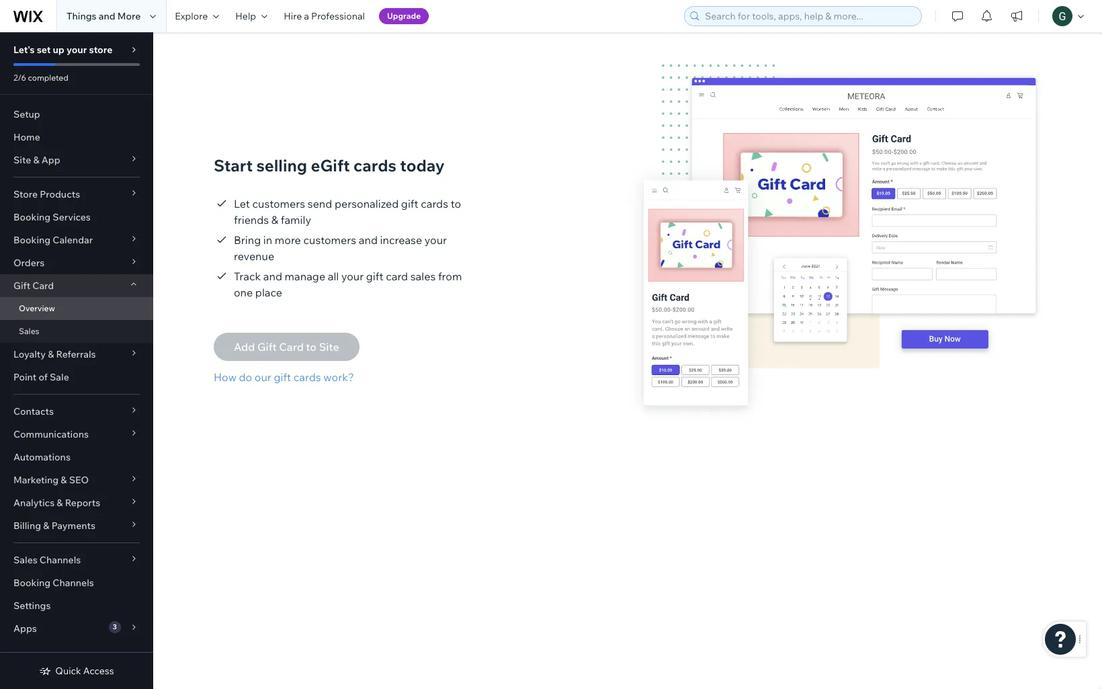 Task type: vqa. For each thing, say whether or not it's contained in the screenshot.
talk
no



Task type: describe. For each thing, give the bounding box(es) containing it.
site & app button
[[0, 149, 153, 171]]

today
[[400, 155, 445, 175]]

apps
[[13, 623, 37, 635]]

selling
[[257, 155, 307, 175]]

professional
[[311, 10, 365, 22]]

point of sale link
[[0, 366, 153, 389]]

booking calendar
[[13, 234, 93, 246]]

quick access
[[55, 665, 114, 677]]

quick
[[55, 665, 81, 677]]

do
[[239, 370, 252, 384]]

& for payments
[[43, 520, 49, 532]]

booking channels link
[[0, 571, 153, 594]]

billing & payments button
[[0, 514, 153, 537]]

a
[[304, 10, 309, 22]]

orders
[[13, 257, 45, 269]]

analytics & reports
[[13, 497, 100, 509]]

overview link
[[0, 297, 153, 320]]

send
[[308, 197, 332, 210]]

sale
[[50, 371, 69, 383]]

how
[[214, 370, 237, 384]]

card
[[386, 270, 408, 283]]

home
[[13, 131, 40, 143]]

hire a professional link
[[276, 0, 373, 32]]

booking calendar button
[[0, 229, 153, 251]]

more
[[275, 233, 301, 247]]

payments
[[52, 520, 95, 532]]

orders button
[[0, 251, 153, 274]]

cards inside button
[[294, 370, 321, 384]]

2/6 completed
[[13, 73, 68, 83]]

products
[[40, 188, 80, 200]]

site
[[13, 154, 31, 166]]

referrals
[[56, 348, 96, 360]]

sales for sales
[[19, 326, 39, 336]]

sales
[[411, 270, 436, 283]]

let's
[[13, 44, 35, 56]]

& for reports
[[57, 497, 63, 509]]

loyalty & referrals button
[[0, 343, 153, 366]]

explore
[[175, 10, 208, 22]]

sales channels button
[[0, 549, 153, 571]]

sidebar element
[[0, 32, 153, 689]]

& for referrals
[[48, 348, 54, 360]]

services
[[53, 211, 91, 223]]

booking services link
[[0, 206, 153, 229]]

reports
[[65, 497, 100, 509]]

let's set up your store
[[13, 44, 113, 56]]

booking for booking calendar
[[13, 234, 51, 246]]

automations
[[13, 451, 71, 463]]

booking for booking channels
[[13, 577, 51, 589]]

revenue
[[234, 249, 274, 263]]

cards inside the let customers send personalized gift cards to friends & family bring in more customers and increase your revenue track and manage all your gift card sales from one place
[[421, 197, 448, 210]]

analytics
[[13, 497, 55, 509]]

2 horizontal spatial gift
[[401, 197, 419, 210]]

app
[[42, 154, 60, 166]]

3
[[113, 623, 117, 631]]

to
[[451, 197, 461, 210]]

increase
[[380, 233, 422, 247]]

let
[[234, 197, 250, 210]]

upgrade
[[387, 11, 421, 21]]

channels for sales channels
[[40, 554, 81, 566]]

contacts button
[[0, 400, 153, 423]]

how do our gift cards work?
[[214, 370, 354, 384]]

card
[[32, 280, 54, 292]]

communications
[[13, 428, 89, 440]]

up
[[53, 44, 64, 56]]

hire
[[284, 10, 302, 22]]

quick access button
[[39, 665, 114, 677]]

overview
[[19, 303, 55, 313]]

personalized
[[335, 197, 399, 210]]

place
[[255, 286, 282, 299]]

sales link
[[0, 320, 153, 343]]

store products
[[13, 188, 80, 200]]

& for seo
[[61, 474, 67, 486]]

marketing & seo
[[13, 474, 89, 486]]

help button
[[227, 0, 276, 32]]

calendar
[[53, 234, 93, 246]]

2/6
[[13, 73, 26, 83]]

setup link
[[0, 103, 153, 126]]

marketing
[[13, 474, 59, 486]]

channels for booking channels
[[53, 577, 94, 589]]



Task type: locate. For each thing, give the bounding box(es) containing it.
all
[[328, 270, 339, 283]]

start
[[214, 155, 253, 175]]

booking services
[[13, 211, 91, 223]]

& right billing in the left of the page
[[43, 520, 49, 532]]

channels down 'sales channels' 'popup button'
[[53, 577, 94, 589]]

let customers send personalized gift cards to friends & family bring in more customers and increase your revenue track and manage all your gift card sales from one place
[[234, 197, 462, 299]]

& right the site at top left
[[33, 154, 39, 166]]

gift
[[401, 197, 419, 210], [366, 270, 384, 283], [274, 370, 291, 384]]

gift up the increase
[[401, 197, 419, 210]]

0 vertical spatial cards
[[354, 155, 397, 175]]

1 vertical spatial sales
[[13, 554, 37, 566]]

2 vertical spatial your
[[341, 270, 364, 283]]

0 vertical spatial customers
[[252, 197, 305, 210]]

0 horizontal spatial and
[[99, 10, 115, 22]]

home link
[[0, 126, 153, 149]]

Search for tools, apps, help & more... field
[[701, 7, 918, 26]]

1 vertical spatial your
[[425, 233, 447, 247]]

cards left to on the top left of page
[[421, 197, 448, 210]]

booking down store at the left top of the page
[[13, 211, 51, 223]]

cards
[[354, 155, 397, 175], [421, 197, 448, 210], [294, 370, 321, 384]]

channels up the booking channels
[[40, 554, 81, 566]]

manage
[[285, 270, 325, 283]]

and left more
[[99, 10, 115, 22]]

booking up orders
[[13, 234, 51, 246]]

analytics & reports button
[[0, 491, 153, 514]]

1 horizontal spatial gift
[[366, 270, 384, 283]]

1 horizontal spatial and
[[263, 270, 282, 283]]

communications button
[[0, 423, 153, 446]]

in
[[263, 233, 272, 247]]

gift card
[[13, 280, 54, 292]]

&
[[33, 154, 39, 166], [271, 213, 278, 227], [48, 348, 54, 360], [61, 474, 67, 486], [57, 497, 63, 509], [43, 520, 49, 532]]

2 horizontal spatial cards
[[421, 197, 448, 210]]

gift inside button
[[274, 370, 291, 384]]

0 vertical spatial and
[[99, 10, 115, 22]]

access
[[83, 665, 114, 677]]

2 vertical spatial cards
[[294, 370, 321, 384]]

booking up settings
[[13, 577, 51, 589]]

store
[[89, 44, 113, 56]]

3 booking from the top
[[13, 577, 51, 589]]

& inside dropdown button
[[48, 348, 54, 360]]

setup
[[13, 108, 40, 120]]

2 vertical spatial booking
[[13, 577, 51, 589]]

1 horizontal spatial cards
[[354, 155, 397, 175]]

your right 'all'
[[341, 270, 364, 283]]

upgrade button
[[379, 8, 429, 24]]

& right loyalty
[[48, 348, 54, 360]]

0 horizontal spatial cards
[[294, 370, 321, 384]]

0 vertical spatial channels
[[40, 554, 81, 566]]

store
[[13, 188, 38, 200]]

marketing & seo button
[[0, 469, 153, 491]]

& inside "popup button"
[[61, 474, 67, 486]]

and left the increase
[[359, 233, 378, 247]]

gift left card
[[366, 270, 384, 283]]

completed
[[28, 73, 68, 83]]

friends
[[234, 213, 269, 227]]

your right the increase
[[425, 233, 447, 247]]

2 horizontal spatial your
[[425, 233, 447, 247]]

billing
[[13, 520, 41, 532]]

1 booking from the top
[[13, 211, 51, 223]]

more
[[118, 10, 141, 22]]

sales for sales channels
[[13, 554, 37, 566]]

channels
[[40, 554, 81, 566], [53, 577, 94, 589]]

things and more
[[67, 10, 141, 22]]

our
[[255, 370, 272, 384]]

0 vertical spatial gift
[[401, 197, 419, 210]]

your
[[67, 44, 87, 56], [425, 233, 447, 247], [341, 270, 364, 283]]

store products button
[[0, 183, 153, 206]]

1 horizontal spatial your
[[341, 270, 364, 283]]

track
[[234, 270, 261, 283]]

contacts
[[13, 405, 54, 418]]

2 booking from the top
[[13, 234, 51, 246]]

0 vertical spatial booking
[[13, 211, 51, 223]]

& for app
[[33, 154, 39, 166]]

billing & payments
[[13, 520, 95, 532]]

family
[[281, 213, 311, 227]]

seo
[[69, 474, 89, 486]]

booking
[[13, 211, 51, 223], [13, 234, 51, 246], [13, 577, 51, 589]]

start selling egift cards today
[[214, 155, 445, 175]]

how do our gift cards work? button
[[214, 369, 359, 385]]

customers
[[252, 197, 305, 210], [304, 233, 356, 247]]

things
[[67, 10, 97, 22]]

loyalty & referrals
[[13, 348, 96, 360]]

customers up family
[[252, 197, 305, 210]]

of
[[39, 371, 48, 383]]

1 vertical spatial booking
[[13, 234, 51, 246]]

and
[[99, 10, 115, 22], [359, 233, 378, 247], [263, 270, 282, 283]]

gift card button
[[0, 274, 153, 297]]

0 horizontal spatial your
[[67, 44, 87, 56]]

0 horizontal spatial gift
[[274, 370, 291, 384]]

set
[[37, 44, 51, 56]]

2 horizontal spatial and
[[359, 233, 378, 247]]

2 vertical spatial and
[[263, 270, 282, 283]]

& left seo
[[61, 474, 67, 486]]

& left reports
[[57, 497, 63, 509]]

point of sale
[[13, 371, 69, 383]]

sales channels
[[13, 554, 81, 566]]

customers up 'all'
[[304, 233, 356, 247]]

sales up loyalty
[[19, 326, 39, 336]]

1 vertical spatial and
[[359, 233, 378, 247]]

& inside the let customers send personalized gift cards to friends & family bring in more customers and increase your revenue track and manage all your gift card sales from one place
[[271, 213, 278, 227]]

settings
[[13, 600, 51, 612]]

1 vertical spatial gift
[[366, 270, 384, 283]]

1 vertical spatial customers
[[304, 233, 356, 247]]

work?
[[324, 370, 354, 384]]

gift
[[13, 280, 30, 292]]

cards left work?
[[294, 370, 321, 384]]

channels inside 'popup button'
[[40, 554, 81, 566]]

sales down billing in the left of the page
[[13, 554, 37, 566]]

booking inside popup button
[[13, 234, 51, 246]]

gift right our
[[274, 370, 291, 384]]

1 vertical spatial channels
[[53, 577, 94, 589]]

bring
[[234, 233, 261, 247]]

1 vertical spatial cards
[[421, 197, 448, 210]]

cards up 'personalized'
[[354, 155, 397, 175]]

help
[[236, 10, 256, 22]]

settings link
[[0, 594, 153, 617]]

loyalty
[[13, 348, 46, 360]]

and up place
[[263, 270, 282, 283]]

your right up
[[67, 44, 87, 56]]

your inside sidebar "element"
[[67, 44, 87, 56]]

0 vertical spatial your
[[67, 44, 87, 56]]

automations link
[[0, 446, 153, 469]]

2 vertical spatial gift
[[274, 370, 291, 384]]

0 vertical spatial sales
[[19, 326, 39, 336]]

booking for booking services
[[13, 211, 51, 223]]

booking channels
[[13, 577, 94, 589]]

& left family
[[271, 213, 278, 227]]

sales inside 'popup button'
[[13, 554, 37, 566]]



